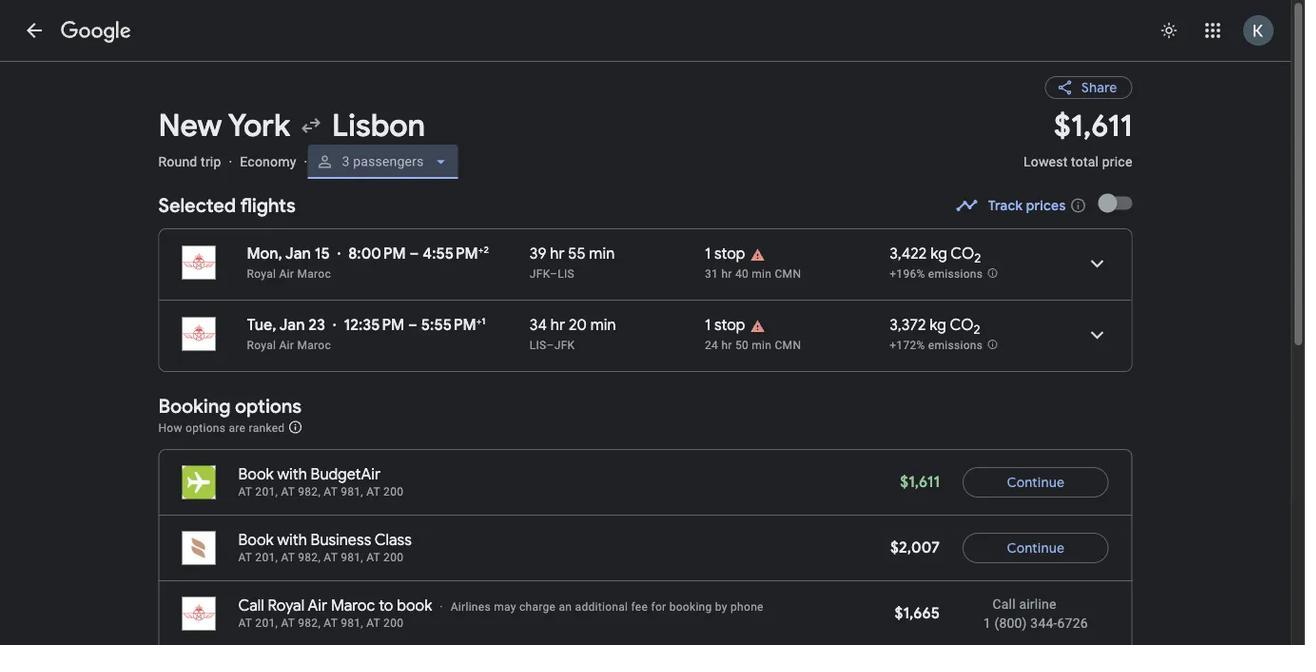 Task type: locate. For each thing, give the bounding box(es) containing it.
1 vertical spatial 1
[[705, 315, 711, 335]]

main content
[[158, 61, 1133, 645]]

1 vertical spatial royal air maroc
[[247, 339, 331, 352]]

1 with from the top
[[277, 465, 307, 484]]

hr right 31
[[722, 267, 732, 281]]

0 vertical spatial  image
[[229, 154, 233, 169]]

3
[[342, 154, 350, 169]]

airlines may charge an additional fee for booking by phone
[[451, 600, 764, 614]]

1 vertical spatial  image
[[338, 245, 341, 264]]

cmn inside the layover (1 of 1) is a 31 hr 40 min overnight layover at casablanca mohammed v international airport in casablanca. element
[[775, 267, 801, 281]]

0 vertical spatial options
[[235, 394, 302, 418]]

learn more about booking options element
[[288, 417, 303, 438]]

1 vertical spatial book
[[238, 531, 274, 550]]

1 201, from the top
[[255, 485, 278, 499]]

min for 40
[[752, 267, 772, 281]]

flight numbers at 201, at 982, at 981, at 200 text field down budgetair
[[238, 485, 404, 499]]

0 vertical spatial continue
[[1007, 474, 1065, 491]]

982,
[[298, 485, 321, 499], [298, 551, 321, 564], [298, 617, 321, 630]]

1 vertical spatial 200
[[384, 551, 404, 564]]

0 vertical spatial lis
[[558, 267, 575, 281]]

list containing mon, jan 15
[[159, 229, 1132, 371]]

981, inside book with business class at 201, at 982, at 981, at 200
[[341, 551, 363, 564]]

 image
[[229, 154, 233, 169], [338, 245, 341, 264]]

200 down to
[[384, 617, 404, 630]]

1 vertical spatial jfk
[[555, 339, 575, 352]]

 image right trip
[[229, 154, 233, 169]]

1611 US dollars text field
[[900, 472, 940, 492]]

1 1 stop flight. element from the top
[[705, 244, 746, 266]]

1 vertical spatial jan
[[279, 315, 305, 335]]

flight numbers at 201, at 982, at 981, at 200 text field for business
[[238, 551, 404, 564]]

0 horizontal spatial  image
[[229, 154, 233, 169]]

mon, jan 15
[[247, 244, 330, 264]]

0 vertical spatial royal
[[247, 267, 276, 281]]

2 inside 3,422 kg co 2
[[975, 250, 982, 266]]

3 201, from the top
[[255, 617, 278, 630]]

list
[[159, 229, 1132, 371]]

0 vertical spatial maroc
[[297, 267, 331, 281]]

1 vertical spatial continue
[[1007, 540, 1065, 557]]

royal for tue, jan 23
[[247, 339, 276, 352]]

jan for tue,
[[279, 315, 305, 335]]

1 horizontal spatial  image
[[338, 245, 341, 264]]

3 passengers
[[342, 154, 424, 169]]

kg up +196% emissions
[[931, 244, 948, 264]]

24
[[705, 339, 719, 352]]

1 inside call airline 1 (800) 344-6726
[[984, 615, 991, 631]]

2 vertical spatial 201,
[[255, 617, 278, 630]]

book down ranked at the bottom of the page
[[238, 465, 274, 484]]

2 emissions from the top
[[929, 338, 983, 352]]

continue button for $2,007
[[963, 525, 1109, 571]]

min for 20
[[591, 315, 616, 335]]

emissions
[[929, 267, 983, 280], [929, 338, 983, 352]]

stop for 39 hr 55 min
[[715, 244, 746, 264]]

982, down budgetair
[[298, 485, 321, 499]]

1 emissions from the top
[[929, 267, 983, 280]]

4:55 pm
[[423, 244, 478, 264]]

0 horizontal spatial $1,611
[[900, 472, 940, 492]]

1 200 from the top
[[384, 485, 404, 499]]

co up +172% emissions
[[950, 315, 974, 335]]

1 vertical spatial maroc
[[297, 339, 331, 352]]

0 vertical spatial 1
[[705, 244, 711, 264]]

1 horizontal spatial jfk
[[555, 339, 575, 352]]

1 vertical spatial 1 stop
[[705, 315, 746, 335]]

cmn
[[775, 267, 801, 281], [775, 339, 801, 352]]

1 stop flight. element
[[705, 244, 746, 266], [705, 315, 746, 338]]

2 981, from the top
[[341, 551, 363, 564]]

2 up +172% emissions
[[974, 321, 981, 338]]

Arrival time: 5:55 PM on  Wednesday, January 24. text field
[[421, 315, 486, 335]]

2 1 stop flight. element from the top
[[705, 315, 746, 338]]

tue,
[[247, 315, 277, 335]]

1 vertical spatial with
[[277, 531, 307, 550]]

continue for $2,007
[[1007, 540, 1065, 557]]

3,422 kg co 2
[[890, 244, 982, 266]]

981, down budgetair
[[341, 485, 363, 499]]

1 982, from the top
[[298, 485, 321, 499]]

2 continue from the top
[[1007, 540, 1065, 557]]

1 stop
[[705, 244, 746, 264], [705, 315, 746, 335]]

2 vertical spatial 981,
[[341, 617, 363, 630]]

0 vertical spatial kg
[[931, 244, 948, 264]]

981, down call royal air maroc to book
[[341, 617, 363, 630]]

201, down ranked at the bottom of the page
[[255, 485, 278, 499]]

learn more about booking options image
[[288, 420, 303, 435]]

3 flight numbers at 201, at 982, at 981, at 200 text field from the top
[[238, 617, 404, 630]]

co for 3,422 kg co
[[951, 244, 975, 264]]

cmn right 50
[[775, 339, 801, 352]]

options down booking
[[186, 421, 226, 434]]

jan left "15"
[[285, 244, 311, 264]]

lis inside 39 hr 55 min jfk – lis
[[558, 267, 575, 281]]

royal air maroc for tue,
[[247, 339, 331, 352]]

2 vertical spatial 200
[[384, 617, 404, 630]]

2 201, from the top
[[255, 551, 278, 564]]

201, down call royal air maroc to book
[[255, 617, 278, 630]]

0 vertical spatial jan
[[285, 244, 311, 264]]

0 vertical spatial with
[[277, 465, 307, 484]]

2 up +196% emissions
[[975, 250, 982, 266]]

0 horizontal spatial jfk
[[530, 267, 550, 281]]

jan left "23"
[[279, 315, 305, 335]]

$1,611 up $2,007 text box
[[900, 472, 940, 492]]

1 vertical spatial emissions
[[929, 338, 983, 352]]

None text field
[[1024, 106, 1133, 187]]

0 vertical spatial 1 stop flight. element
[[705, 244, 746, 266]]

2 call from the left
[[993, 596, 1016, 612]]

 image for mon, jan 15
[[338, 245, 341, 264]]

emissions for 3,422 kg co
[[929, 267, 983, 280]]

1 continue from the top
[[1007, 474, 1065, 491]]

$1,611 inside $1,611 lowest total price
[[1054, 106, 1133, 145]]

1 for 34 hr 20 min
[[705, 315, 711, 335]]

kg up +172% emissions
[[930, 315, 947, 335]]

hr right 39
[[550, 244, 565, 264]]

royal air maroc
[[247, 267, 331, 281], [247, 339, 331, 352]]

maroc
[[297, 267, 331, 281], [297, 339, 331, 352], [331, 596, 375, 616]]

2 inside 3,372 kg co 2
[[974, 321, 981, 338]]

39
[[530, 244, 547, 264]]

1 stop up '24'
[[705, 315, 746, 335]]

lis
[[558, 267, 575, 281], [530, 339, 547, 352]]

min inside 39 hr 55 min jfk – lis
[[589, 244, 615, 264]]

982, down call royal air maroc to book
[[298, 617, 321, 630]]

price
[[1103, 154, 1133, 169]]

call up (800)
[[993, 596, 1016, 612]]

23
[[309, 315, 326, 335]]

2 for 3,372 kg co
[[974, 321, 981, 338]]

2 book from the top
[[238, 531, 274, 550]]

hr right 34 at the left
[[551, 315, 565, 335]]

royal
[[247, 267, 276, 281], [247, 339, 276, 352], [268, 596, 305, 616]]

1 continue button from the top
[[963, 460, 1109, 505]]

kg inside 3,372 kg co 2
[[930, 315, 947, 335]]

0 horizontal spatial call
[[238, 596, 264, 616]]

total duration 39 hr 55 min. element
[[530, 244, 705, 266]]

31
[[705, 267, 719, 281]]

air for mon,
[[279, 267, 294, 281]]

1 book from the top
[[238, 465, 274, 484]]

2 for 3,422 kg co
[[975, 250, 982, 266]]

1 call from the left
[[238, 596, 264, 616]]

stop
[[715, 244, 746, 264], [715, 315, 746, 335]]

2 vertical spatial 982,
[[298, 617, 321, 630]]

982, inside book with budgetair at 201, at 982, at 981, at 200
[[298, 485, 321, 499]]

min right 50
[[752, 339, 772, 352]]

stop up 40
[[715, 244, 746, 264]]

with inside book with budgetair at 201, at 982, at 981, at 200
[[277, 465, 307, 484]]

1 up '24'
[[705, 315, 711, 335]]

flight numbers at 201, at 982, at 981, at 200 text field down call royal air maroc to book
[[238, 617, 404, 630]]

emissions down 3,422 kg co 2
[[929, 267, 983, 280]]

list inside main content
[[159, 229, 1132, 371]]

departing flight on monday, january 15. leaves john f. kennedy international airport at 8:00 pm on monday, january 15 and arrives at humberto delgado airport at 4:55 pm on wednesday, january 17. element
[[247, 244, 489, 264]]

continue button
[[963, 460, 1109, 505], [963, 525, 1109, 571]]

3 981, from the top
[[341, 617, 363, 630]]

co inside 3,372 kg co 2
[[950, 315, 974, 335]]

continue
[[1007, 474, 1065, 491], [1007, 540, 1065, 557]]

royal air maroc for mon,
[[247, 267, 331, 281]]

cmn inside layover (1 of 1) is a 24 hr 50 min overnight layover at casablanca mohammed v international airport in casablanca. element
[[775, 339, 801, 352]]

2 royal air maroc from the top
[[247, 339, 331, 352]]

2 200 from the top
[[384, 551, 404, 564]]

with for budgetair
[[277, 465, 307, 484]]

with down learn more about booking options element at the left bottom of the page
[[277, 465, 307, 484]]

0 vertical spatial air
[[279, 267, 294, 281]]

1 vertical spatial lis
[[530, 339, 547, 352]]

kg for 3,372
[[930, 315, 947, 335]]

1 vertical spatial continue button
[[963, 525, 1109, 571]]

201,
[[255, 485, 278, 499], [255, 551, 278, 564], [255, 617, 278, 630]]

1 981, from the top
[[341, 485, 363, 499]]

mon,
[[247, 244, 283, 264]]

200 up class
[[384, 485, 404, 499]]

1 stop from the top
[[715, 244, 746, 264]]

1 vertical spatial 2
[[974, 321, 981, 338]]

1 1 stop from the top
[[705, 244, 746, 264]]

+172%
[[890, 338, 926, 352]]

air down mon, jan 15 at the left of the page
[[279, 267, 294, 281]]

book left business
[[238, 531, 274, 550]]

min
[[589, 244, 615, 264], [752, 267, 772, 281], [591, 315, 616, 335], [752, 339, 772, 352]]

1 vertical spatial kg
[[930, 315, 947, 335]]

0 vertical spatial $1,611
[[1054, 106, 1133, 145]]

flight numbers at 201, at 982, at 981, at 200 text field down business
[[238, 551, 404, 564]]

1 vertical spatial cmn
[[775, 339, 801, 352]]

0 horizontal spatial options
[[186, 421, 226, 434]]

air down tue, jan 23
[[279, 339, 294, 352]]

1 flight numbers at 201, at 982, at 981, at 200 text field from the top
[[238, 485, 404, 499]]

hr inside 34 hr 20 min lis – jfk
[[551, 315, 565, 335]]

book inside book with budgetair at 201, at 982, at 981, at 200
[[238, 465, 274, 484]]

39 hr 55 min jfk – lis
[[530, 244, 615, 281]]

1 vertical spatial air
[[279, 339, 294, 352]]

0 vertical spatial cmn
[[775, 267, 801, 281]]

1 horizontal spatial $1,611
[[1054, 106, 1133, 145]]

201, inside book with business class at 201, at 982, at 981, at 200
[[255, 551, 278, 564]]

options up ranked at the bottom of the page
[[235, 394, 302, 418]]

maroc for 23
[[297, 339, 331, 352]]

1 horizontal spatial call
[[993, 596, 1016, 612]]

0 vertical spatial book
[[238, 465, 274, 484]]

min inside 34 hr 20 min lis – jfk
[[591, 315, 616, 335]]

air
[[279, 267, 294, 281], [279, 339, 294, 352], [308, 596, 327, 616]]

3,422
[[890, 244, 927, 264]]

0 vertical spatial flight numbers at 201, at 982, at 981, at 200 text field
[[238, 485, 404, 499]]

0 vertical spatial royal air maroc
[[247, 267, 331, 281]]

200
[[384, 485, 404, 499], [384, 551, 404, 564], [384, 617, 404, 630]]

at
[[238, 485, 252, 499], [281, 485, 295, 499], [324, 485, 338, 499], [367, 485, 380, 499], [238, 551, 252, 564], [281, 551, 295, 564], [324, 551, 338, 564], [367, 551, 380, 564], [238, 617, 252, 630], [281, 617, 295, 630], [324, 617, 338, 630], [367, 617, 380, 630]]

emissions down 3,372 kg co 2
[[929, 338, 983, 352]]

1611 us dollars element
[[1054, 106, 1133, 145]]

hr
[[550, 244, 565, 264], [722, 267, 732, 281], [551, 315, 565, 335], [722, 339, 732, 352]]

1 horizontal spatial lis
[[558, 267, 575, 281]]

0 vertical spatial 1 stop
[[705, 244, 746, 264]]

1 vertical spatial stop
[[715, 315, 746, 335]]

with inside book with business class at 201, at 982, at 981, at 200
[[277, 531, 307, 550]]

3,372 kg co 2
[[890, 315, 981, 338]]

0 vertical spatial 982,
[[298, 485, 321, 499]]

hr inside 39 hr 55 min jfk – lis
[[550, 244, 565, 264]]

0 vertical spatial jfk
[[530, 267, 550, 281]]

 image
[[304, 154, 308, 169]]

1 vertical spatial $1,611
[[900, 472, 940, 492]]

min right '55'
[[589, 244, 615, 264]]

 image right "15"
[[338, 245, 341, 264]]

$1,611 for $1,611 lowest total price
[[1054, 106, 1133, 145]]

learn more about tracked prices image
[[1070, 197, 1087, 214]]

royal down tue,
[[247, 339, 276, 352]]

royal down mon,
[[247, 267, 276, 281]]

book inside book with business class at 201, at 982, at 981, at 200
[[238, 531, 274, 550]]

1 vertical spatial flight numbers at 201, at 982, at 981, at 200 text field
[[238, 551, 404, 564]]

ranked
[[249, 421, 285, 434]]

$1,611 lowest total price
[[1024, 106, 1133, 169]]

1 stop flight. element up 31
[[705, 244, 746, 266]]

1 left (800)
[[984, 615, 991, 631]]

maroc left to
[[331, 596, 375, 616]]

lis down 34 at the left
[[530, 339, 547, 352]]

1 vertical spatial 201,
[[255, 551, 278, 564]]

0 vertical spatial 200
[[384, 485, 404, 499]]

co up +196% emissions
[[951, 244, 975, 264]]

0 vertical spatial 981,
[[341, 485, 363, 499]]

air for tue,
[[279, 339, 294, 352]]

min for 55
[[589, 244, 615, 264]]

2 with from the top
[[277, 531, 307, 550]]

1 vertical spatial options
[[186, 421, 226, 434]]

$1,611 up total
[[1054, 106, 1133, 145]]

loading results progress bar
[[0, 61, 1291, 65]]

book for book with business class
[[238, 531, 274, 550]]

1 royal air maroc from the top
[[247, 267, 331, 281]]

royal air maroc down mon, jan 15 at the left of the page
[[247, 267, 331, 281]]

 image inside departing flight on monday, january 15. leaves john f. kennedy international airport at 8:00 pm on monday, january 15 and arrives at humberto delgado airport at 4:55 pm on wednesday, january 17. element
[[338, 245, 341, 264]]

continue button for $1,611
[[963, 460, 1109, 505]]

hr right '24'
[[722, 339, 732, 352]]

co
[[951, 244, 975, 264], [950, 315, 974, 335]]

1 stop flight. element for 34 hr 20 min
[[705, 315, 746, 338]]

Flight numbers AT 201, AT 982, AT 981, AT 200 text field
[[238, 485, 404, 499], [238, 551, 404, 564], [238, 617, 404, 630]]

min right 40
[[752, 267, 772, 281]]

book for book with budgetair
[[238, 465, 274, 484]]

15
[[315, 244, 330, 264]]

–
[[410, 244, 419, 264], [550, 267, 558, 281], [408, 315, 418, 335], [547, 339, 555, 352]]

0 vertical spatial co
[[951, 244, 975, 264]]

1 vertical spatial 982,
[[298, 551, 321, 564]]

hr for 24
[[722, 339, 732, 352]]

1 stop for 39 hr 55 min
[[705, 244, 746, 264]]

change appearance image
[[1147, 8, 1192, 53]]

1 up 31
[[705, 244, 711, 264]]

return flight on tuesday, january 23. leaves humberto delgado airport at 12:35 pm on tuesday, january 23 and arrives at john f. kennedy international airport at 5:55 pm on wednesday, january 24. element
[[247, 315, 486, 335]]

jfk inside 39 hr 55 min jfk – lis
[[530, 267, 550, 281]]

maroc down "15"
[[297, 267, 331, 281]]

200 down class
[[384, 551, 404, 564]]

1 cmn from the top
[[775, 267, 801, 281]]

0 vertical spatial emissions
[[929, 267, 983, 280]]

2 vertical spatial 1
[[984, 615, 991, 631]]

co inside 3,422 kg co 2
[[951, 244, 975, 264]]

jfk
[[530, 267, 550, 281], [555, 339, 575, 352]]

1 vertical spatial 1 stop flight. element
[[705, 315, 746, 338]]

jfk down 39
[[530, 267, 550, 281]]

0 vertical spatial 2
[[975, 250, 982, 266]]

2007 US dollars text field
[[891, 538, 940, 558]]

1 horizontal spatial options
[[235, 394, 302, 418]]

min right 20
[[591, 315, 616, 335]]

Departure time: 8:00 PM. text field
[[348, 244, 406, 264]]

how
[[158, 421, 183, 434]]

kg inside 3,422 kg co 2
[[931, 244, 948, 264]]

+1
[[477, 315, 486, 327]]

book
[[238, 465, 274, 484], [238, 531, 274, 550]]

1 stop flight. element up '24'
[[705, 315, 746, 338]]

2 vertical spatial flight numbers at 201, at 982, at 981, at 200 text field
[[238, 617, 404, 630]]

 image for round trip
[[229, 154, 233, 169]]

2 cmn from the top
[[775, 339, 801, 352]]

royal up at 201, at 982, at 981, at 200
[[268, 596, 305, 616]]

main content containing new york
[[158, 61, 1133, 645]]

call inside call airline 1 (800) 344-6726
[[993, 596, 1016, 612]]

$1,611
[[1054, 106, 1133, 145], [900, 472, 940, 492]]

982, down business
[[298, 551, 321, 564]]

additional
[[575, 600, 628, 614]]

2 1 stop from the top
[[705, 315, 746, 335]]

201, up call royal air maroc to book
[[255, 551, 278, 564]]

981, down business
[[341, 551, 363, 564]]

at 201, at 982, at 981, at 200
[[238, 617, 404, 630]]

1 vertical spatial royal
[[247, 339, 276, 352]]

royal air maroc down tue, jan 23
[[247, 339, 331, 352]]

2 continue button from the top
[[963, 525, 1109, 571]]

0 vertical spatial stop
[[715, 244, 746, 264]]

cmn right 40
[[775, 267, 801, 281]]

air up at 201, at 982, at 981, at 200
[[308, 596, 327, 616]]

with left business
[[277, 531, 307, 550]]

min for 50
[[752, 339, 772, 352]]

0 horizontal spatial lis
[[530, 339, 547, 352]]

hr for 39
[[550, 244, 565, 264]]

0 vertical spatial 201,
[[255, 485, 278, 499]]

how options are ranked
[[158, 421, 288, 434]]

jfk down 20
[[555, 339, 575, 352]]

1 stop up 31
[[705, 244, 746, 264]]

kg
[[931, 244, 948, 264], [930, 315, 947, 335]]

flight details. departing flight on monday, january 15. leaves john f. kennedy international airport at 8:00 pm on monday, january 15 and arrives at humberto delgado airport at 4:55 pm on wednesday, january 17. image
[[1075, 241, 1121, 286]]

maroc down "23"
[[297, 339, 331, 352]]

tue, jan 23
[[247, 315, 326, 335]]

1
[[705, 244, 711, 264], [705, 315, 711, 335], [984, 615, 991, 631]]

0 vertical spatial continue button
[[963, 460, 1109, 505]]

co for 3,372 kg co
[[950, 315, 974, 335]]

40
[[736, 267, 749, 281]]

jan
[[285, 244, 311, 264], [279, 315, 305, 335]]

2 982, from the top
[[298, 551, 321, 564]]

call up at 201, at 982, at 981, at 200
[[238, 596, 264, 616]]

1 vertical spatial 981,
[[341, 551, 363, 564]]

book with budgetair at 201, at 982, at 981, at 200
[[238, 465, 404, 499]]

1 vertical spatial co
[[950, 315, 974, 335]]

stop up 50
[[715, 315, 746, 335]]

lis down '55'
[[558, 267, 575, 281]]

981,
[[341, 485, 363, 499], [341, 551, 363, 564], [341, 617, 363, 630]]

2 flight numbers at 201, at 982, at 981, at 200 text field from the top
[[238, 551, 404, 564]]

2 stop from the top
[[715, 315, 746, 335]]

lisbon
[[332, 106, 425, 145]]



Task type: describe. For each thing, give the bounding box(es) containing it.
budgetair
[[311, 465, 381, 484]]

charge
[[520, 600, 556, 614]]

55
[[568, 244, 586, 264]]

cmn for 3,422
[[775, 267, 801, 281]]

8:00 pm
[[348, 244, 406, 264]]

class
[[375, 531, 412, 550]]

airlines
[[451, 600, 491, 614]]

3 982, from the top
[[298, 617, 321, 630]]

new york
[[158, 106, 290, 145]]

york
[[228, 106, 290, 145]]

+196%
[[890, 267, 926, 280]]

selected flights
[[158, 193, 296, 217]]

lowest
[[1024, 154, 1068, 169]]

– inside 39 hr 55 min jfk – lis
[[550, 267, 558, 281]]

New York to Lisbon and back text field
[[158, 106, 1001, 145]]

34
[[530, 315, 547, 335]]

maroc for 15
[[297, 267, 331, 281]]

call airline 1 (800) 344-6726
[[984, 596, 1088, 631]]

3,372
[[890, 315, 926, 335]]

options for how
[[186, 421, 226, 434]]

5:55 pm
[[421, 315, 477, 335]]

$1,665
[[895, 604, 940, 623]]

trip
[[201, 154, 221, 169]]

982, inside book with business class at 201, at 982, at 981, at 200
[[298, 551, 321, 564]]

flights
[[240, 193, 296, 217]]

$1,611 for $1,611
[[900, 472, 940, 492]]

flight details. return flight on tuesday, january 23. leaves humberto delgado airport at 12:35 pm on tuesday, january 23 and arrives at john f. kennedy international airport at 5:55 pm on wednesday, january 24. image
[[1075, 312, 1121, 358]]

3 200 from the top
[[384, 617, 404, 630]]

6726
[[1058, 615, 1088, 631]]

1 for 39 hr 55 min
[[705, 244, 711, 264]]

round trip
[[158, 154, 221, 169]]

8:00 pm – 4:55 pm +2
[[348, 244, 489, 264]]

flight numbers at 201, at 982, at 981, at 200 text field for budgetair
[[238, 485, 404, 499]]

an
[[559, 600, 572, 614]]

1 stop for 34 hr 20 min
[[705, 315, 746, 335]]

34 hr 20 min lis – jfk
[[530, 315, 616, 352]]

1 stop flight. element for 39 hr 55 min
[[705, 244, 746, 266]]

24 hr 50 min cmn
[[705, 339, 801, 352]]

50
[[736, 339, 749, 352]]

hr for 34
[[551, 315, 565, 335]]

344-
[[1031, 615, 1058, 631]]

(800)
[[995, 615, 1027, 631]]

jan for mon,
[[285, 244, 311, 264]]

prices
[[1027, 197, 1066, 214]]

with for business
[[277, 531, 307, 550]]

stop for 34 hr 20 min
[[715, 315, 746, 335]]

total
[[1072, 154, 1099, 169]]

layover (1 of 1) is a 24 hr 50 min overnight layover at casablanca mohammed v international airport in casablanca. element
[[705, 338, 880, 353]]

share
[[1082, 79, 1118, 96]]

Arrival time: 4:55 PM on  Wednesday, January 17. text field
[[423, 244, 489, 264]]

phone
[[731, 600, 764, 614]]

round
[[158, 154, 197, 169]]

track
[[988, 197, 1023, 214]]

to
[[379, 596, 393, 616]]

booking options
[[158, 394, 302, 418]]

31 hr 40 min cmn
[[705, 267, 801, 281]]

kg for 3,422
[[931, 244, 948, 264]]

emissions for 3,372 kg co
[[929, 338, 983, 352]]

hr for 31
[[722, 267, 732, 281]]

book with business class at 201, at 982, at 981, at 200
[[238, 531, 412, 564]]

booking
[[670, 600, 712, 614]]

$2,007
[[891, 538, 940, 558]]

fee
[[631, 600, 648, 614]]

go back image
[[23, 19, 46, 42]]

call for airline
[[993, 596, 1016, 612]]

book
[[397, 596, 432, 616]]

selected
[[158, 193, 236, 217]]

royal for mon, jan 15
[[247, 267, 276, 281]]

2 vertical spatial royal
[[268, 596, 305, 616]]

1665 US dollars text field
[[895, 604, 940, 623]]

layover (1 of 1) is a 31 hr 40 min overnight layover at casablanca mohammed v international airport in casablanca. element
[[705, 266, 880, 282]]

200 inside book with business class at 201, at 982, at 981, at 200
[[384, 551, 404, 564]]

are
[[229, 421, 246, 434]]

may
[[494, 600, 516, 614]]

track prices
[[988, 197, 1066, 214]]

lis inside 34 hr 20 min lis – jfk
[[530, 339, 547, 352]]

2 vertical spatial maroc
[[331, 596, 375, 616]]

passengers
[[353, 154, 424, 169]]

2 vertical spatial air
[[308, 596, 327, 616]]

for
[[651, 600, 667, 614]]

continue for $1,611
[[1007, 474, 1065, 491]]

options for booking
[[235, 394, 302, 418]]

by
[[715, 600, 728, 614]]

business
[[311, 531, 371, 550]]

12:35 pm
[[344, 315, 405, 335]]

airline
[[1020, 596, 1057, 612]]

981, inside book with budgetair at 201, at 982, at 981, at 200
[[341, 485, 363, 499]]

new
[[158, 106, 222, 145]]

booking
[[158, 394, 231, 418]]

20
[[569, 315, 587, 335]]

share button
[[1046, 76, 1133, 99]]

+2
[[478, 244, 489, 256]]

jfk inside 34 hr 20 min lis – jfk
[[555, 339, 575, 352]]

– inside 34 hr 20 min lis – jfk
[[547, 339, 555, 352]]

cmn for 3,372
[[775, 339, 801, 352]]

+172% emissions
[[890, 338, 983, 352]]

call royal air maroc to book
[[238, 596, 432, 616]]

200 inside book with budgetair at 201, at 982, at 981, at 200
[[384, 485, 404, 499]]

total duration 34 hr 20 min. element
[[530, 315, 705, 338]]

12:35 pm – 5:55 pm +1
[[344, 315, 486, 335]]

economy
[[240, 154, 296, 169]]

3 passengers button
[[308, 139, 458, 185]]

none text field containing $1,611
[[1024, 106, 1133, 187]]

+196% emissions
[[890, 267, 983, 280]]

Departure time: 12:35 PM. text field
[[344, 315, 405, 335]]

call for royal
[[238, 596, 264, 616]]

201, inside book with budgetair at 201, at 982, at 981, at 200
[[255, 485, 278, 499]]



Task type: vqa. For each thing, say whether or not it's contained in the screenshot.
Zoom in icon
no



